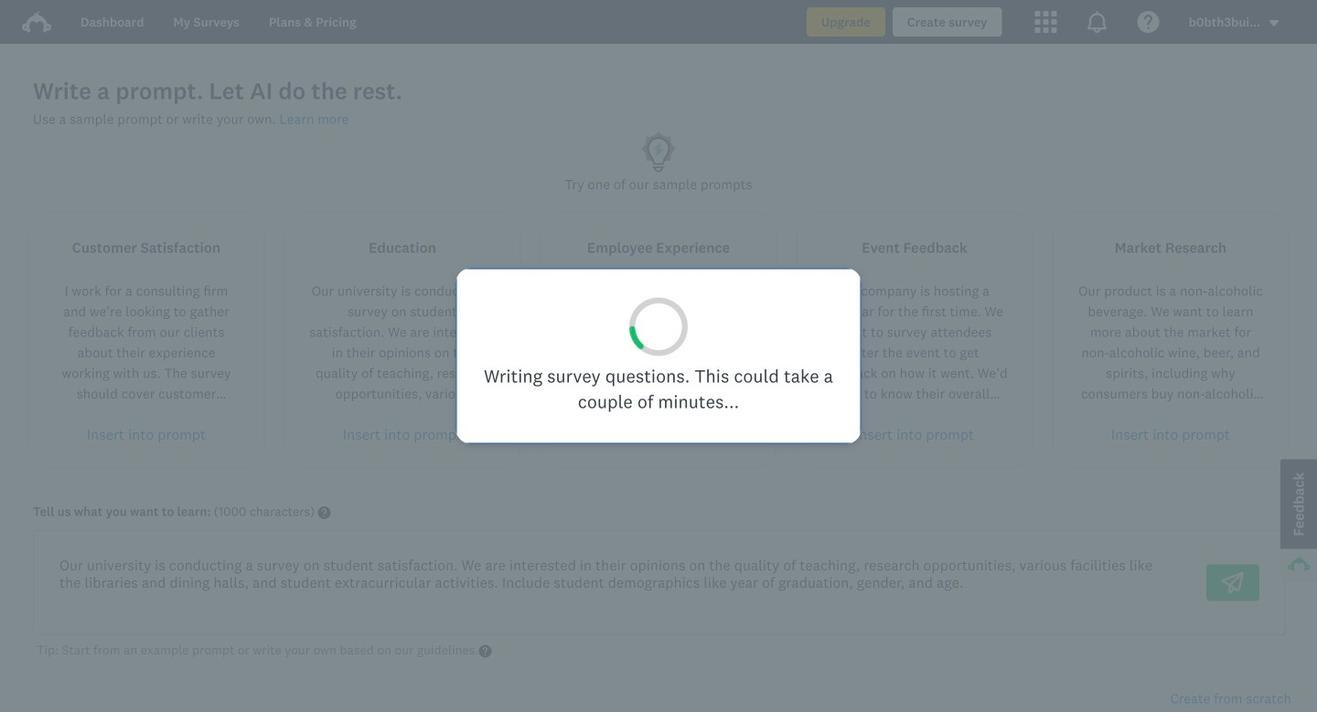Task type: locate. For each thing, give the bounding box(es) containing it.
airplane icon that submits your build survey with ai prompt image
[[1222, 572, 1244, 594], [1222, 572, 1244, 594]]

hover for help content image
[[318, 507, 331, 520]]

progress bar
[[627, 296, 690, 358]]

products icon image
[[1035, 11, 1057, 33], [1035, 11, 1057, 33]]

hover for help content image
[[479, 645, 491, 658]]

dropdown arrow icon image
[[1268, 17, 1281, 30], [1269, 20, 1279, 27]]

notification center icon image
[[1086, 11, 1108, 33]]

None text field
[[45, 542, 1185, 624]]

light bulb with lightning bolt inside showing a new idea image
[[637, 129, 681, 174]]

progress image
[[627, 296, 690, 358], [627, 296, 690, 358]]

brand logo image
[[22, 7, 51, 37], [22, 11, 51, 33]]



Task type: vqa. For each thing, say whether or not it's contained in the screenshot.
AIRPLANE ICON THAT SUBMITS YOUR BUILD SURVEY WITH AI PROMPT
yes



Task type: describe. For each thing, give the bounding box(es) containing it.
1 brand logo image from the top
[[22, 7, 51, 37]]

2 brand logo image from the top
[[22, 11, 51, 33]]

help icon image
[[1138, 11, 1159, 33]]



